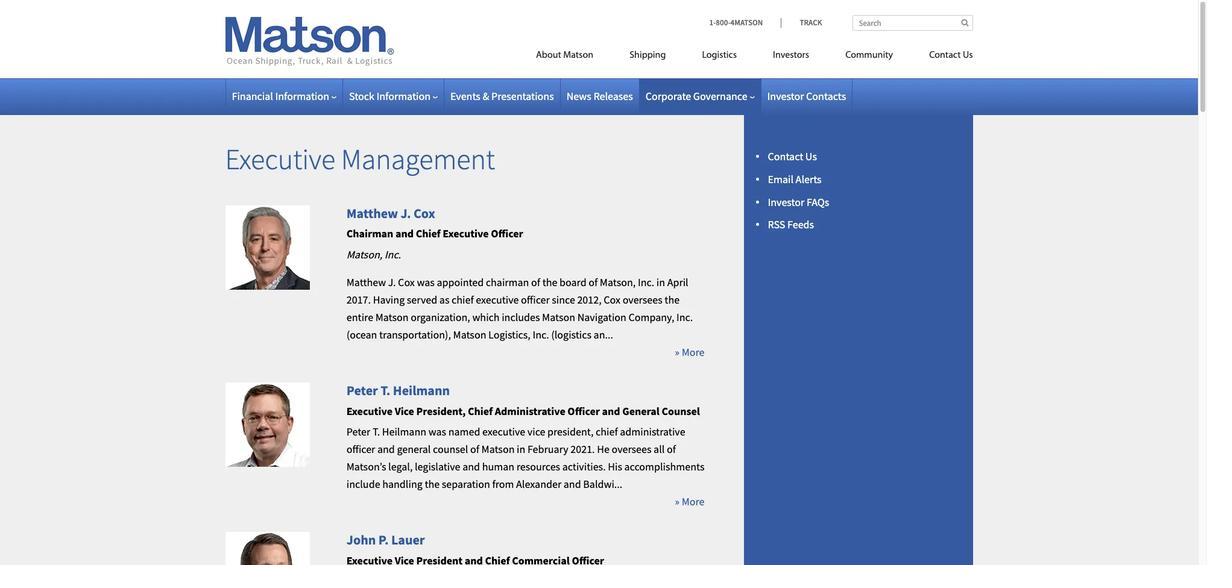 Task type: describe. For each thing, give the bounding box(es) containing it.
executive management
[[225, 141, 495, 177]]

logistics
[[703, 51, 737, 60]]

matthew            j.            cox chairman and chief executive officer
[[347, 205, 524, 241]]

800-
[[716, 17, 731, 28]]

peter t. heilmann was named executive vice president, chief administrative officer and general counsel of matson in february 2021. he oversees all of matson's legal, legislative and human resources activities. his accomplishments include handling the separation from alexander and baldwi... » more
[[347, 426, 705, 509]]

email alerts
[[768, 172, 822, 186]]

inc. left april at the right of the page
[[638, 276, 655, 290]]

administrative
[[495, 405, 566, 419]]

entire
[[347, 311, 374, 325]]

events & presentations
[[451, 89, 554, 103]]

matthew for matthew j. cox was appointed chairman of the board of matson, inc. in april 2017. having served as chief executive officer since 2012, cox oversees the entire matson organization, which includes matson navigation company, inc. (ocean transportation), matson logistics, inc. (logistics an... » more
[[347, 276, 386, 290]]

activities.
[[563, 460, 606, 474]]

heilmann for peter            t.            heilmann executive vice president, chief administrative officer and general counsel
[[393, 383, 450, 400]]

vice
[[528, 426, 546, 439]]

and down activities.
[[564, 478, 581, 492]]

human
[[482, 460, 515, 474]]

oversees inside peter t. heilmann was named executive vice president, chief administrative officer and general counsel of matson in february 2021. he oversees all of matson's legal, legislative and human resources activities. his accomplishments include handling the separation from alexander and baldwi... » more
[[612, 443, 652, 457]]

president,
[[417, 405, 466, 419]]

peter            t.            heilmann executive vice president, chief administrative officer and general counsel
[[347, 383, 700, 419]]

j. for matthew            j.            cox chairman and chief executive officer
[[401, 205, 411, 222]]

handling
[[383, 478, 423, 492]]

in inside matthew j. cox was appointed chairman of the board of matson, inc. in april 2017. having served as chief executive officer since 2012, cox oversees the entire matson organization, which includes matson navigation company, inc. (ocean transportation), matson logistics, inc. (logistics an... » more
[[657, 276, 666, 290]]

about matson
[[536, 51, 594, 60]]

0 horizontal spatial contact
[[768, 150, 804, 164]]

cox for matthew j. cox was appointed chairman of the board of matson, inc. in april 2017. having served as chief executive officer since 2012, cox oversees the entire matson organization, which includes matson navigation company, inc. (ocean transportation), matson logistics, inc. (logistics an... » more
[[398, 276, 415, 290]]

baldwi...
[[584, 478, 623, 492]]

of right all
[[667, 443, 676, 457]]

1-
[[710, 17, 716, 28]]

alerts
[[796, 172, 822, 186]]

news
[[567, 89, 592, 103]]

executive inside matthew j. cox was appointed chairman of the board of matson, inc. in april 2017. having served as chief executive officer since 2012, cox oversees the entire matson organization, which includes matson navigation company, inc. (ocean transportation), matson logistics, inc. (logistics an... » more
[[476, 293, 519, 307]]

investor contacts link
[[768, 89, 847, 103]]

lauer
[[392, 532, 425, 549]]

legislative
[[415, 460, 461, 474]]

investors
[[774, 51, 810, 60]]

investor faqs link
[[768, 195, 830, 209]]

legal,
[[389, 460, 413, 474]]

more inside matthew j. cox was appointed chairman of the board of matson, inc. in april 2017. having served as chief executive officer since 2012, cox oversees the entire matson organization, which includes matson navigation company, inc. (ocean transportation), matson logistics, inc. (logistics an... » more
[[682, 345, 705, 359]]

of right chairman
[[532, 276, 541, 290]]

navigation
[[578, 311, 627, 325]]

(logistics
[[552, 328, 592, 342]]

his
[[608, 460, 623, 474]]

in inside peter t. heilmann was named executive vice president, chief administrative officer and general counsel of matson in february 2021. he oversees all of matson's legal, legislative and human resources activities. his accomplishments include handling the separation from alexander and baldwi... » more
[[517, 443, 526, 457]]

counsel
[[662, 405, 700, 419]]

and inside peter            t.            heilmann executive vice president, chief administrative officer and general counsel
[[602, 405, 621, 419]]

contact inside top menu navigation
[[930, 51, 961, 60]]

counsel
[[433, 443, 468, 457]]

of up 2012,
[[589, 276, 598, 290]]

logistics,
[[489, 328, 531, 342]]

Search search field
[[853, 15, 974, 31]]

t. for peter            t.            heilmann executive vice president, chief administrative officer and general counsel
[[381, 383, 391, 400]]

email
[[768, 172, 794, 186]]

search image
[[962, 19, 969, 27]]

include
[[347, 478, 380, 492]]

logistics link
[[684, 45, 755, 69]]

the inside peter t. heilmann was named executive vice president, chief administrative officer and general counsel of matson in february 2021. he oversees all of matson's legal, legislative and human resources activities. his accomplishments include handling the separation from alexander and baldwi... » more
[[425, 478, 440, 492]]

of down named
[[471, 443, 480, 457]]

matson image
[[225, 17, 394, 66]]

2017.
[[347, 293, 371, 307]]

named
[[449, 426, 481, 439]]

community link
[[828, 45, 912, 69]]

1 vertical spatial contact us
[[768, 150, 818, 164]]

matthew for matthew            j.            cox chairman and chief executive officer
[[347, 205, 398, 222]]

4matson
[[731, 17, 764, 28]]

matson, inside matthew j. cox was appointed chairman of the board of matson, inc. in april 2017. having served as chief executive officer since 2012, cox oversees the entire matson organization, which includes matson navigation company, inc. (ocean transportation), matson logistics, inc. (logistics an... » more
[[600, 276, 636, 290]]

t. for peter t. heilmann was named executive vice president, chief administrative officer and general counsel of matson in february 2021. he oversees all of matson's legal, legislative and human resources activities. his accomplishments include handling the separation from alexander and baldwi... » more
[[373, 426, 380, 439]]

john            p.            lauer
[[347, 532, 425, 549]]

general
[[397, 443, 431, 457]]

1-800-4matson
[[710, 17, 764, 28]]

he
[[597, 443, 610, 457]]

executive inside peter t. heilmann was named executive vice president, chief administrative officer and general counsel of matson in february 2021. he oversees all of matson's legal, legislative and human resources activities. his accomplishments include handling the separation from alexander and baldwi... » more
[[483, 426, 526, 439]]

1 horizontal spatial the
[[543, 276, 558, 290]]

presentations
[[492, 89, 554, 103]]

releases
[[594, 89, 633, 103]]

resources
[[517, 460, 561, 474]]

about
[[536, 51, 562, 60]]

executive inside peter            t.            heilmann executive vice president, chief administrative officer and general counsel
[[347, 405, 393, 419]]

appointed
[[437, 276, 484, 290]]

matson inside top menu navigation
[[564, 51, 594, 60]]

email alerts link
[[768, 172, 822, 186]]

top menu navigation
[[482, 45, 974, 69]]

contacts
[[807, 89, 847, 103]]

shipping link
[[612, 45, 684, 69]]

matson, inc.
[[347, 248, 401, 262]]

more inside peter t. heilmann was named executive vice president, chief administrative officer and general counsel of matson in february 2021. he oversees all of matson's legal, legislative and human resources activities. his accomplishments include handling the separation from alexander and baldwi... » more
[[682, 495, 705, 509]]

investor for investor faqs
[[768, 195, 805, 209]]

1-800-4matson link
[[710, 17, 782, 28]]

» inside matthew j. cox was appointed chairman of the board of matson, inc. in april 2017. having served as chief executive officer since 2012, cox oversees the entire matson organization, which includes matson navigation company, inc. (ocean transportation), matson logistics, inc. (logistics an... » more
[[675, 345, 680, 359]]

which
[[473, 311, 500, 325]]

investors link
[[755, 45, 828, 69]]

about matson link
[[518, 45, 612, 69]]

inc. right company,
[[677, 311, 693, 325]]

management
[[341, 141, 495, 177]]

corporate governance
[[646, 89, 748, 103]]

0 horizontal spatial contact us link
[[768, 150, 818, 164]]

board
[[560, 276, 587, 290]]

track
[[800, 17, 823, 28]]

p.
[[379, 532, 389, 549]]

from
[[493, 478, 514, 492]]

having
[[373, 293, 405, 307]]

community
[[846, 51, 894, 60]]

matson inside peter t. heilmann was named executive vice president, chief administrative officer and general counsel of matson in february 2021. he oversees all of matson's legal, legislative and human resources activities. his accomplishments include handling the separation from alexander and baldwi... » more
[[482, 443, 515, 457]]

company,
[[629, 311, 675, 325]]



Task type: vqa. For each thing, say whether or not it's contained in the screenshot.
search field
yes



Task type: locate. For each thing, give the bounding box(es) containing it.
matson down since
[[542, 311, 576, 325]]

1 vertical spatial j.
[[388, 276, 396, 290]]

1 vertical spatial chief
[[596, 426, 618, 439]]

1 horizontal spatial executive
[[347, 405, 393, 419]]

faqs
[[807, 195, 830, 209]]

heilmann up vice
[[393, 383, 450, 400]]

peter inside peter            t.            heilmann executive vice president, chief administrative officer and general counsel
[[347, 383, 378, 400]]

events & presentations link
[[451, 89, 554, 103]]

an...
[[594, 328, 614, 342]]

matson up human
[[482, 443, 515, 457]]

oversees inside matthew j. cox was appointed chairman of the board of matson, inc. in april 2017. having served as chief executive officer since 2012, cox oversees the entire matson organization, which includes matson navigation company, inc. (ocean transportation), matson logistics, inc. (logistics an... » more
[[623, 293, 663, 307]]

0 vertical spatial more
[[682, 345, 705, 359]]

corporate
[[646, 89, 692, 103]]

1 vertical spatial oversees
[[612, 443, 652, 457]]

in up resources
[[517, 443, 526, 457]]

heilmann up general
[[382, 426, 427, 439]]

executive left vice
[[483, 426, 526, 439]]

financial information link
[[232, 89, 337, 103]]

contact us link down 'search' icon
[[912, 45, 974, 69]]

» more link for matthew j. cox was appointed chairman of the board of matson, inc. in april 2017. having served as chief executive officer since 2012, cox oversees the entire matson organization, which includes matson navigation company, inc. (ocean transportation), matson logistics, inc. (logistics an...
[[675, 345, 705, 359]]

0 vertical spatial chief
[[452, 293, 474, 307]]

contact us inside top menu navigation
[[930, 51, 974, 60]]

1 horizontal spatial in
[[657, 276, 666, 290]]

» more link down 'accomplishments' at right bottom
[[675, 495, 705, 509]]

j.
[[401, 205, 411, 222], [388, 276, 396, 290]]

2 matthew from the top
[[347, 276, 386, 290]]

matson right about on the top of the page
[[564, 51, 594, 60]]

inc. down the includes
[[533, 328, 549, 342]]

1 vertical spatial matthew
[[347, 276, 386, 290]]

t. inside peter            t.            heilmann executive vice president, chief administrative officer and general counsel
[[381, 383, 391, 400]]

executive
[[225, 141, 336, 177], [443, 227, 489, 241], [347, 405, 393, 419]]

chief down appointed
[[452, 293, 474, 307]]

officer up chairman
[[491, 227, 524, 241]]

1 horizontal spatial j.
[[401, 205, 411, 222]]

» more link up 'counsel'
[[675, 345, 705, 359]]

1 vertical spatial executive
[[443, 227, 489, 241]]

2 vertical spatial executive
[[347, 405, 393, 419]]

1 vertical spatial contact us link
[[768, 150, 818, 164]]

heilmann
[[393, 383, 450, 400], [382, 426, 427, 439]]

0 vertical spatial »
[[675, 345, 680, 359]]

in
[[657, 276, 666, 290], [517, 443, 526, 457]]

contact us link up email alerts link
[[768, 150, 818, 164]]

1 horizontal spatial us
[[964, 51, 974, 60]]

was down president,
[[429, 426, 447, 439]]

0 horizontal spatial executive
[[225, 141, 336, 177]]

(ocean
[[347, 328, 377, 342]]

the up since
[[543, 276, 558, 290]]

contact down search search field
[[930, 51, 961, 60]]

executive down chairman
[[476, 293, 519, 307]]

mattcox 140px image
[[225, 206, 310, 290]]

general
[[623, 405, 660, 419]]

johnlauer 140px image
[[225, 533, 310, 566]]

peter for peter t. heilmann was named executive vice president, chief administrative officer and general counsel of matson in february 2021. he oversees all of matson's legal, legislative and human resources activities. his accomplishments include handling the separation from alexander and baldwi... » more
[[347, 426, 371, 439]]

chief up he on the bottom of the page
[[596, 426, 618, 439]]

inc. down chairman
[[385, 248, 401, 262]]

us down 'search' icon
[[964, 51, 974, 60]]

0 vertical spatial the
[[543, 276, 558, 290]]

rss feeds
[[768, 218, 815, 232]]

chief inside matthew            j.            cox chairman and chief executive officer
[[416, 227, 441, 241]]

more
[[682, 345, 705, 359], [682, 495, 705, 509]]

matthew inside matthew j. cox was appointed chairman of the board of matson, inc. in april 2017. having served as chief executive officer since 2012, cox oversees the entire matson organization, which includes matson navigation company, inc. (ocean transportation), matson logistics, inc. (logistics an... » more
[[347, 276, 386, 290]]

cox up navigation
[[604, 293, 621, 307]]

matthew up chairman
[[347, 205, 398, 222]]

contact us down 'search' icon
[[930, 51, 974, 60]]

contact us up email alerts link
[[768, 150, 818, 164]]

organization,
[[411, 311, 471, 325]]

1 vertical spatial more
[[682, 495, 705, 509]]

2012,
[[578, 293, 602, 307]]

1 horizontal spatial contact
[[930, 51, 961, 60]]

executive inside matthew            j.            cox chairman and chief executive officer
[[443, 227, 489, 241]]

2 » more link from the top
[[675, 495, 705, 509]]

» more link for peter t. heilmann was named executive vice president, chief administrative officer and general counsel of matson in february 2021. he oversees all of matson's legal, legislative and human resources activities. his accomplishments include handling the separation from alexander and baldwi...
[[675, 495, 705, 509]]

heilmann inside peter t. heilmann was named executive vice president, chief administrative officer and general counsel of matson in february 2021. he oversees all of matson's legal, legislative and human resources activities. his accomplishments include handling the separation from alexander and baldwi... » more
[[382, 426, 427, 439]]

1 vertical spatial t.
[[373, 426, 380, 439]]

matson, down chairman
[[347, 248, 383, 262]]

1 horizontal spatial officer
[[568, 405, 600, 419]]

investor contacts
[[768, 89, 847, 103]]

chief inside peter t. heilmann was named executive vice president, chief administrative officer and general counsel of matson in february 2021. he oversees all of matson's legal, legislative and human resources activities. his accomplishments include handling the separation from alexander and baldwi... » more
[[596, 426, 618, 439]]

1 matthew from the top
[[347, 205, 398, 222]]

1 vertical spatial executive
[[483, 426, 526, 439]]

shipping
[[630, 51, 666, 60]]

was inside matthew j. cox was appointed chairman of the board of matson, inc. in april 2017. having served as chief executive officer since 2012, cox oversees the entire matson organization, which includes matson navigation company, inc. (ocean transportation), matson logistics, inc. (logistics an... » more
[[417, 276, 435, 290]]

1 vertical spatial chief
[[468, 405, 493, 419]]

served
[[407, 293, 438, 307]]

1 » from the top
[[675, 345, 680, 359]]

april
[[668, 276, 689, 290]]

1 horizontal spatial contact us
[[930, 51, 974, 60]]

1 more from the top
[[682, 345, 705, 359]]

since
[[552, 293, 576, 307]]

includes
[[502, 311, 540, 325]]

was inside peter t. heilmann was named executive vice president, chief administrative officer and general counsel of matson in february 2021. he oversees all of matson's legal, legislative and human resources activities. his accomplishments include handling the separation from alexander and baldwi... » more
[[429, 426, 447, 439]]

1 horizontal spatial matson,
[[600, 276, 636, 290]]

the down april at the right of the page
[[665, 293, 680, 307]]

0 vertical spatial cox
[[414, 205, 436, 222]]

investor down 'investors' link
[[768, 89, 805, 103]]

matson,
[[347, 248, 383, 262], [600, 276, 636, 290]]

was for cox
[[417, 276, 435, 290]]

officer up president,
[[568, 405, 600, 419]]

governance
[[694, 89, 748, 103]]

information for stock information
[[377, 89, 431, 103]]

contact
[[930, 51, 961, 60], [768, 150, 804, 164]]

us inside top menu navigation
[[964, 51, 974, 60]]

2021.
[[571, 443, 595, 457]]

separation
[[442, 478, 490, 492]]

2 more from the top
[[682, 495, 705, 509]]

0 horizontal spatial chief
[[416, 227, 441, 241]]

0 vertical spatial » more link
[[675, 345, 705, 359]]

1 vertical spatial the
[[665, 293, 680, 307]]

2 horizontal spatial executive
[[443, 227, 489, 241]]

peter for peter            t.            heilmann executive vice president, chief administrative officer and general counsel
[[347, 383, 378, 400]]

0 vertical spatial contact us
[[930, 51, 974, 60]]

j. inside matthew            j.            cox chairman and chief executive officer
[[401, 205, 411, 222]]

peter inside peter t. heilmann was named executive vice president, chief administrative officer and general counsel of matson in february 2021. he oversees all of matson's legal, legislative and human resources activities. his accomplishments include handling the separation from alexander and baldwi... » more
[[347, 426, 371, 439]]

chief inside matthew j. cox was appointed chairman of the board of matson, inc. in april 2017. having served as chief executive officer since 2012, cox oversees the entire matson organization, which includes matson navigation company, inc. (ocean transportation), matson logistics, inc. (logistics an... » more
[[452, 293, 474, 307]]

0 vertical spatial chief
[[416, 227, 441, 241]]

cox inside matthew            j.            cox chairman and chief executive officer
[[414, 205, 436, 222]]

administrative
[[620, 426, 686, 439]]

j. up having
[[388, 276, 396, 290]]

2 vertical spatial the
[[425, 478, 440, 492]]

stock information
[[349, 89, 431, 103]]

0 horizontal spatial officer
[[347, 443, 376, 457]]

0 vertical spatial peter
[[347, 383, 378, 400]]

0 horizontal spatial in
[[517, 443, 526, 457]]

cox
[[414, 205, 436, 222], [398, 276, 415, 290], [604, 293, 621, 307]]

t.
[[381, 383, 391, 400], [373, 426, 380, 439]]

2 » from the top
[[675, 495, 680, 509]]

financial
[[232, 89, 273, 103]]

matthew inside matthew            j.            cox chairman and chief executive officer
[[347, 205, 398, 222]]

was for heilmann
[[429, 426, 447, 439]]

1 vertical spatial contact
[[768, 150, 804, 164]]

j. for matthew j. cox was appointed chairman of the board of matson, inc. in april 2017. having served as chief executive officer since 2012, cox oversees the entire matson organization, which includes matson navigation company, inc. (ocean transportation), matson logistics, inc. (logistics an... » more
[[388, 276, 396, 290]]

was up served
[[417, 276, 435, 290]]

0 vertical spatial oversees
[[623, 293, 663, 307]]

and up "legal,"
[[378, 443, 395, 457]]

1 vertical spatial in
[[517, 443, 526, 457]]

heilmann for peter t. heilmann was named executive vice president, chief administrative officer and general counsel of matson in february 2021. he oversees all of matson's legal, legislative and human resources activities. his accomplishments include handling the separation from alexander and baldwi... » more
[[382, 426, 427, 439]]

chief right chairman
[[416, 227, 441, 241]]

0 horizontal spatial j.
[[388, 276, 396, 290]]

»
[[675, 345, 680, 359], [675, 495, 680, 509]]

information right stock
[[377, 89, 431, 103]]

february
[[528, 443, 569, 457]]

corporate governance link
[[646, 89, 755, 103]]

contact up 'email'
[[768, 150, 804, 164]]

1 vertical spatial »
[[675, 495, 680, 509]]

alexander
[[516, 478, 562, 492]]

peter up matson's
[[347, 426, 371, 439]]

chief
[[416, 227, 441, 241], [468, 405, 493, 419]]

in left april at the right of the page
[[657, 276, 666, 290]]

officer
[[491, 227, 524, 241], [568, 405, 600, 419]]

investor
[[768, 89, 805, 103], [768, 195, 805, 209]]

1 vertical spatial officer
[[568, 405, 600, 419]]

» more link
[[675, 345, 705, 359], [675, 495, 705, 509]]

stock information link
[[349, 89, 438, 103]]

vice
[[395, 405, 414, 419]]

0 vertical spatial t.
[[381, 383, 391, 400]]

1 vertical spatial cox
[[398, 276, 415, 290]]

cox down management
[[414, 205, 436, 222]]

officer inside peter            t.            heilmann executive vice president, chief administrative officer and general counsel
[[568, 405, 600, 419]]

oversees up his
[[612, 443, 652, 457]]

peter
[[347, 383, 378, 400], [347, 426, 371, 439]]

j. inside matthew j. cox was appointed chairman of the board of matson, inc. in april 2017. having served as chief executive officer since 2012, cox oversees the entire matson organization, which includes matson navigation company, inc. (ocean transportation), matson logistics, inc. (logistics an... » more
[[388, 276, 396, 290]]

0 vertical spatial heilmann
[[393, 383, 450, 400]]

j. up matson, inc.
[[401, 205, 411, 222]]

0 vertical spatial in
[[657, 276, 666, 290]]

» up 'counsel'
[[675, 345, 680, 359]]

0 horizontal spatial contact us
[[768, 150, 818, 164]]

cox for matthew            j.            cox chairman and chief executive officer
[[414, 205, 436, 222]]

matson down the which
[[453, 328, 487, 342]]

officer up matson's
[[347, 443, 376, 457]]

0 horizontal spatial t.
[[373, 426, 380, 439]]

1 horizontal spatial t.
[[381, 383, 391, 400]]

stock
[[349, 89, 375, 103]]

0 vertical spatial investor
[[768, 89, 805, 103]]

1 horizontal spatial chief
[[468, 405, 493, 419]]

None search field
[[853, 15, 974, 31]]

and left the general
[[602, 405, 621, 419]]

1 vertical spatial investor
[[768, 195, 805, 209]]

officer up the includes
[[521, 293, 550, 307]]

all
[[654, 443, 665, 457]]

john
[[347, 532, 376, 549]]

0 vertical spatial officer
[[521, 293, 550, 307]]

t. inside peter t. heilmann was named executive vice president, chief administrative officer and general counsel of matson in february 2021. he oversees all of matson's legal, legislative and human resources activities. his accomplishments include handling the separation from alexander and baldwi... » more
[[373, 426, 380, 439]]

0 horizontal spatial us
[[806, 150, 818, 164]]

1 vertical spatial matson,
[[600, 276, 636, 290]]

1 peter from the top
[[347, 383, 378, 400]]

2 vertical spatial cox
[[604, 293, 621, 307]]

rss feeds link
[[768, 218, 815, 232]]

matthew j. cox was appointed chairman of the board of matson, inc. in april 2017. having served as chief executive officer since 2012, cox oversees the entire matson organization, which includes matson navigation company, inc. (ocean transportation), matson logistics, inc. (logistics an... » more
[[347, 276, 705, 359]]

1 vertical spatial peter
[[347, 426, 371, 439]]

matthew up 2017.
[[347, 276, 386, 290]]

matthew
[[347, 205, 398, 222], [347, 276, 386, 290]]

0 vertical spatial contact
[[930, 51, 961, 60]]

and up separation
[[463, 460, 480, 474]]

0 vertical spatial contact us link
[[912, 45, 974, 69]]

contact us
[[930, 51, 974, 60], [768, 150, 818, 164]]

and inside matthew            j.            cox chairman and chief executive officer
[[396, 227, 414, 241]]

accomplishments
[[625, 460, 705, 474]]

investor up rss feeds
[[768, 195, 805, 209]]

1 information from the left
[[275, 89, 329, 103]]

news releases link
[[567, 89, 633, 103]]

president,
[[548, 426, 594, 439]]

the down legislative
[[425, 478, 440, 492]]

chief up named
[[468, 405, 493, 419]]

1 horizontal spatial chief
[[596, 426, 618, 439]]

information for financial information
[[275, 89, 329, 103]]

0 vertical spatial officer
[[491, 227, 524, 241]]

» inside peter t. heilmann was named executive vice president, chief administrative officer and general counsel of matson in february 2021. he oversees all of matson's legal, legislative and human resources activities. his accomplishments include handling the separation from alexander and baldwi... » more
[[675, 495, 680, 509]]

track link
[[782, 17, 823, 28]]

us up alerts
[[806, 150, 818, 164]]

news releases
[[567, 89, 633, 103]]

rss
[[768, 218, 786, 232]]

0 horizontal spatial chief
[[452, 293, 474, 307]]

as
[[440, 293, 450, 307]]

investor faqs
[[768, 195, 830, 209]]

2 horizontal spatial the
[[665, 293, 680, 307]]

chief
[[452, 293, 474, 307], [596, 426, 618, 439]]

peterheilmann 140px image
[[225, 383, 310, 468]]

1 vertical spatial » more link
[[675, 495, 705, 509]]

cox up served
[[398, 276, 415, 290]]

0 vertical spatial matson,
[[347, 248, 383, 262]]

chairman
[[486, 276, 529, 290]]

matson
[[564, 51, 594, 60], [376, 311, 409, 325], [542, 311, 576, 325], [453, 328, 487, 342], [482, 443, 515, 457]]

feeds
[[788, 218, 815, 232]]

chief inside peter            t.            heilmann executive vice president, chief administrative officer and general counsel
[[468, 405, 493, 419]]

peter down (ocean
[[347, 383, 378, 400]]

officer inside peter t. heilmann was named executive vice president, chief administrative officer and general counsel of matson in february 2021. he oversees all of matson's legal, legislative and human resources activities. his accomplishments include handling the separation from alexander and baldwi... » more
[[347, 443, 376, 457]]

officer inside matthew j. cox was appointed chairman of the board of matson, inc. in april 2017. having served as chief executive officer since 2012, cox oversees the entire matson organization, which includes matson navigation company, inc. (ocean transportation), matson logistics, inc. (logistics an... » more
[[521, 293, 550, 307]]

events
[[451, 89, 481, 103]]

1 vertical spatial heilmann
[[382, 426, 427, 439]]

oversees up company,
[[623, 293, 663, 307]]

» down 'accomplishments' at right bottom
[[675, 495, 680, 509]]

1 vertical spatial officer
[[347, 443, 376, 457]]

2 information from the left
[[377, 89, 431, 103]]

matson down having
[[376, 311, 409, 325]]

0 vertical spatial executive
[[476, 293, 519, 307]]

2 peter from the top
[[347, 426, 371, 439]]

inc.
[[385, 248, 401, 262], [638, 276, 655, 290], [677, 311, 693, 325], [533, 328, 549, 342]]

0 horizontal spatial the
[[425, 478, 440, 492]]

officer inside matthew            j.            cox chairman and chief executive officer
[[491, 227, 524, 241]]

0 horizontal spatial information
[[275, 89, 329, 103]]

information right financial
[[275, 89, 329, 103]]

and right chairman
[[396, 227, 414, 241]]

0 vertical spatial was
[[417, 276, 435, 290]]

1 » more link from the top
[[675, 345, 705, 359]]

0 vertical spatial executive
[[225, 141, 336, 177]]

matson, up 2012,
[[600, 276, 636, 290]]

1 horizontal spatial contact us link
[[912, 45, 974, 69]]

of
[[532, 276, 541, 290], [589, 276, 598, 290], [471, 443, 480, 457], [667, 443, 676, 457]]

1 vertical spatial us
[[806, 150, 818, 164]]

1 horizontal spatial information
[[377, 89, 431, 103]]

investor for investor contacts
[[768, 89, 805, 103]]

heilmann inside peter            t.            heilmann executive vice president, chief administrative officer and general counsel
[[393, 383, 450, 400]]

0 vertical spatial j.
[[401, 205, 411, 222]]

0 vertical spatial us
[[964, 51, 974, 60]]

0 horizontal spatial matson,
[[347, 248, 383, 262]]

1 horizontal spatial officer
[[521, 293, 550, 307]]

1 vertical spatial was
[[429, 426, 447, 439]]

oversees
[[623, 293, 663, 307], [612, 443, 652, 457]]

0 vertical spatial matthew
[[347, 205, 398, 222]]

financial information
[[232, 89, 329, 103]]

chairman
[[347, 227, 394, 241]]

0 horizontal spatial officer
[[491, 227, 524, 241]]



